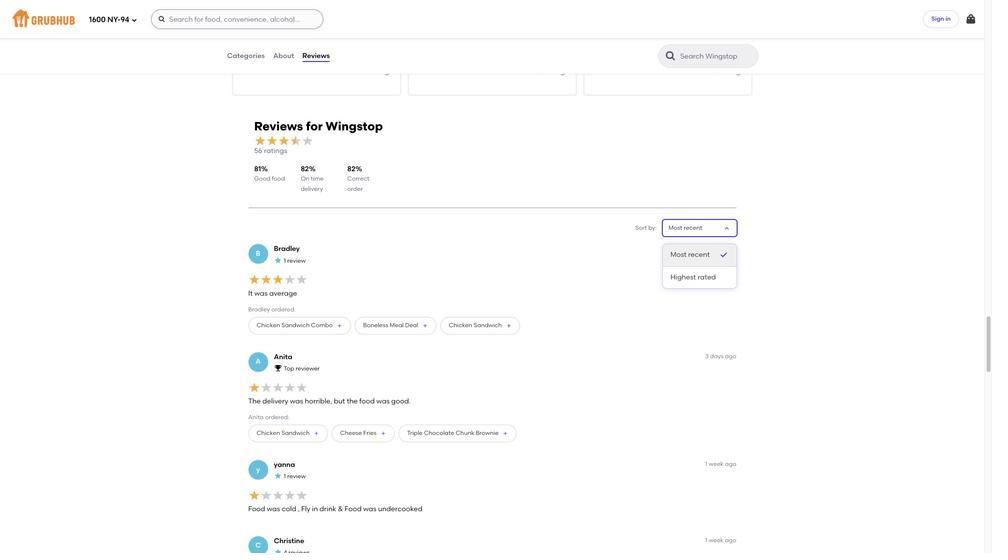 Task type: locate. For each thing, give the bounding box(es) containing it.
82 for 82 on time delivery
[[301, 165, 309, 173]]

2 food from the left
[[345, 505, 362, 514]]

food right &
[[345, 505, 362, 514]]

0 horizontal spatial anita
[[248, 414, 264, 421]]

1 horizontal spatial $5.99
[[593, 66, 607, 73]]

combo
[[311, 322, 333, 329]]

$5.99 delivery
[[593, 66, 631, 73]]

0 horizontal spatial chicken sandwich
[[257, 430, 310, 437]]

3 star icon image from the top
[[274, 548, 282, 553]]

bradley
[[274, 245, 300, 253], [248, 306, 270, 313]]

2 82 from the left
[[347, 165, 356, 173]]

1 vertical spatial days
[[710, 353, 724, 360]]

brownie
[[476, 430, 499, 437]]

0 vertical spatial recent
[[684, 224, 702, 231]]

delivery down min
[[257, 66, 279, 73]]

2 ago from the top
[[725, 353, 737, 360]]

star icon image down christine
[[274, 548, 282, 553]]

anita down the
[[248, 414, 264, 421]]

average
[[269, 289, 297, 298]]

reviews up 56 ratings
[[254, 119, 303, 134]]

most right by:
[[669, 224, 682, 231]]

it's just wings logo image
[[233, 0, 400, 41]]

1 horizontal spatial 82
[[347, 165, 356, 173]]

0 vertical spatial 1 review
[[284, 257, 306, 264]]

delivery for $5.99 delivery
[[609, 66, 631, 73]]

ago for it was average
[[725, 245, 737, 252]]

0 vertical spatial food
[[272, 175, 285, 182]]

bradley down it
[[248, 306, 270, 313]]

y
[[256, 465, 260, 474]]

1 review up average
[[284, 257, 306, 264]]

plus icon image
[[337, 323, 343, 329], [422, 323, 428, 329], [506, 323, 512, 329], [314, 431, 320, 436], [381, 431, 386, 436], [503, 431, 509, 436]]

ratings
[[369, 67, 392, 76], [545, 67, 568, 76], [721, 67, 744, 76], [264, 147, 287, 155]]

in right the sign
[[946, 15, 951, 22]]

delivery down time
[[301, 185, 323, 192]]

1 vertical spatial review
[[287, 473, 306, 480]]

1 star icon image from the top
[[274, 256, 282, 264]]

1600
[[89, 15, 106, 24]]

plus icon image inside chicken sandwich combo button
[[337, 323, 343, 329]]

chicken down it's just wings
[[255, 45, 278, 52]]

sort
[[635, 224, 647, 231]]

plus icon image inside triple chocolate chunk brownie button
[[503, 431, 509, 436]]

reviews for wingstop
[[254, 119, 383, 134]]

review for bradley
[[287, 257, 306, 264]]

anita
[[274, 353, 292, 361], [248, 414, 264, 421]]

1 vertical spatial anita
[[248, 414, 264, 421]]

ago
[[725, 245, 737, 252], [725, 353, 737, 360], [725, 461, 737, 467], [725, 537, 737, 544]]

reviews down it's just wings link
[[303, 52, 330, 60]]

food right the the
[[359, 397, 375, 406]]

was left good.
[[376, 397, 390, 406]]

anita up trophy icon in the left bottom of the page
[[274, 353, 292, 361]]

1 vertical spatial recent
[[688, 251, 710, 259]]

ihop link
[[593, 32, 744, 43]]

1 82 from the left
[[301, 165, 309, 173]]

delivery right '$6.49'
[[433, 66, 455, 73]]

chicken down bradley ordered:
[[257, 322, 280, 329]]

1 vertical spatial chicken sandwich button
[[248, 425, 328, 442]]

ordered: up the yanna
[[265, 414, 289, 421]]

3 days ago
[[705, 353, 737, 360]]

2 1 week ago from the top
[[705, 537, 737, 544]]

but
[[334, 397, 345, 406]]

top
[[284, 365, 294, 372]]

reviews for reviews for wingstop
[[254, 119, 303, 134]]

sort by:
[[635, 224, 657, 231]]

star icon image right 'b'
[[274, 256, 282, 264]]

cheese fries
[[340, 430, 377, 437]]

it
[[248, 289, 253, 298]]

in inside button
[[946, 15, 951, 22]]

days right 3
[[710, 353, 724, 360]]

1 horizontal spatial bradley
[[274, 245, 300, 253]]

1 ago from the top
[[725, 245, 737, 252]]

1 vertical spatial in
[[312, 505, 318, 514]]

reviews inside button
[[303, 52, 330, 60]]

days right '2'
[[710, 245, 724, 252]]

2 vertical spatial star icon image
[[274, 548, 282, 553]]

1 week from the top
[[709, 461, 724, 467]]

1
[[284, 257, 286, 264], [705, 461, 707, 467], [284, 473, 286, 480], [705, 537, 707, 544]]

0 horizontal spatial chicken sandwich button
[[248, 425, 328, 442]]

0 horizontal spatial in
[[312, 505, 318, 514]]

it's just wings
[[241, 32, 297, 41]]

food right good
[[272, 175, 285, 182]]

1 vertical spatial ordered:
[[265, 414, 289, 421]]

0 vertical spatial chicken sandwich button
[[441, 317, 520, 334]]

most recent option
[[663, 244, 737, 267]]

82 up on
[[301, 165, 309, 173]]

1 vertical spatial week
[[709, 537, 724, 544]]

0 vertical spatial days
[[710, 245, 724, 252]]

0 vertical spatial in
[[946, 15, 951, 22]]

subscription pass image
[[241, 45, 251, 53]]

sandwich
[[282, 322, 310, 329], [474, 322, 502, 329], [282, 430, 310, 437]]

1 horizontal spatial chicken sandwich
[[449, 322, 502, 329]]

1 horizontal spatial anita
[[274, 353, 292, 361]]

days for it was average
[[710, 245, 724, 252]]

ratings right 34
[[721, 67, 744, 76]]

for
[[306, 119, 323, 134]]

reviews for reviews
[[303, 52, 330, 60]]

anita for anita ordered:
[[248, 414, 264, 421]]

82 inside 82 on time delivery
[[301, 165, 309, 173]]

sandwich inside button
[[282, 322, 310, 329]]

2 days from the top
[[710, 353, 724, 360]]

chicken for the right chicken sandwich button
[[449, 322, 472, 329]]

recent inside most recent option
[[688, 251, 710, 259]]

81
[[254, 165, 261, 173]]

1 vertical spatial most recent
[[671, 251, 710, 259]]

food left cold on the left of the page
[[248, 505, 265, 514]]

0 horizontal spatial food
[[248, 505, 265, 514]]

ordered: down average
[[271, 306, 296, 313]]

1 vertical spatial 1 review
[[284, 473, 306, 480]]

recent up highest rated
[[688, 251, 710, 259]]

review
[[287, 257, 306, 264], [287, 473, 306, 480]]

plus icon image for boneless meal deal button
[[422, 323, 428, 329]]

0 vertical spatial week
[[709, 461, 724, 467]]

c
[[255, 542, 261, 550]]

food
[[272, 175, 285, 182], [359, 397, 375, 406]]

1 vertical spatial reviews
[[254, 119, 303, 134]]

1 food from the left
[[248, 505, 265, 514]]

review up average
[[287, 257, 306, 264]]

chicken sandwich for the right chicken sandwich button
[[449, 322, 502, 329]]

highest
[[671, 273, 696, 281]]

plus icon image inside cheese fries button
[[381, 431, 386, 436]]

0 horizontal spatial food
[[272, 175, 285, 182]]

cheese
[[340, 430, 362, 437]]

reviews button
[[302, 38, 330, 74]]

good
[[254, 175, 270, 182]]

$5.99
[[241, 66, 256, 73], [593, 66, 607, 73]]

1 1 week ago from the top
[[705, 461, 737, 467]]

chicken
[[255, 45, 278, 52], [257, 322, 280, 329], [449, 322, 472, 329], [257, 430, 280, 437]]

3 ago from the top
[[725, 461, 737, 467]]

week
[[709, 461, 724, 467], [709, 537, 724, 544]]

chicken sandwich button
[[441, 317, 520, 334], [248, 425, 328, 442]]

delivery down ihop
[[609, 66, 631, 73]]

ratings for 205 ratings
[[545, 67, 568, 76]]

ratings right '205'
[[545, 67, 568, 76]]

1 vertical spatial star icon image
[[274, 472, 282, 480]]

1 review for yanna
[[284, 473, 306, 480]]

4 ago from the top
[[725, 537, 737, 544]]

in right fly
[[312, 505, 318, 514]]

chicken down anita ordered:
[[257, 430, 280, 437]]

1 week ago for christine
[[705, 537, 737, 544]]

it's
[[241, 32, 252, 41]]

1 days from the top
[[710, 245, 724, 252]]

time
[[311, 175, 324, 182]]

0 vertical spatial 1 week ago
[[705, 461, 737, 467]]

0 vertical spatial bradley
[[274, 245, 300, 253]]

star icon image
[[274, 256, 282, 264], [274, 472, 282, 480], [274, 548, 282, 553]]

2
[[705, 245, 709, 252]]

$5.99 down 35–50 in the top left of the page
[[241, 66, 256, 73]]

just
[[254, 32, 271, 41]]

order
[[347, 185, 363, 192]]

0 vertical spatial anita
[[274, 353, 292, 361]]

1 review down the yanna
[[284, 473, 306, 480]]

ratings right 56
[[264, 147, 287, 155]]

1 horizontal spatial food
[[359, 397, 375, 406]]

1 vertical spatial most
[[671, 251, 687, 259]]

82 up the correct
[[347, 165, 356, 173]]

plus icon image for leftmost chicken sandwich button
[[314, 431, 320, 436]]

boneless meal deal
[[363, 322, 418, 329]]

chicken for chicken sandwich combo button
[[257, 322, 280, 329]]

1 vertical spatial 1 week ago
[[705, 537, 737, 544]]

most inside sort by: field
[[669, 224, 682, 231]]

days
[[710, 245, 724, 252], [710, 353, 724, 360]]

about button
[[273, 38, 295, 74]]

1 1 review from the top
[[284, 257, 306, 264]]

most recent up most recent option
[[669, 224, 702, 231]]

b
[[256, 250, 260, 258]]

1 vertical spatial bradley
[[248, 306, 270, 313]]

min
[[260, 58, 270, 64]]

delivery up anita ordered:
[[262, 397, 288, 406]]

recent inside sort by: field
[[684, 224, 702, 231]]

by:
[[648, 224, 657, 231]]

chicken sandwich
[[449, 322, 502, 329], [257, 430, 310, 437]]

delivery inside 82 on time delivery
[[301, 185, 323, 192]]

2 1 review from the top
[[284, 473, 306, 480]]

deal
[[405, 322, 418, 329]]

was right it
[[254, 289, 268, 298]]

top reviewer
[[284, 365, 320, 372]]

0 vertical spatial ordered:
[[271, 306, 296, 313]]

1600 ny-94
[[89, 15, 129, 24]]

0 horizontal spatial 82
[[301, 165, 309, 173]]

ratings for 29 ratings
[[369, 67, 392, 76]]

review down the yanna
[[287, 473, 306, 480]]

0 vertical spatial review
[[287, 257, 306, 264]]

week for christine
[[709, 537, 724, 544]]

0 horizontal spatial $5.99
[[241, 66, 256, 73]]

recent up most recent option
[[684, 224, 702, 231]]

chicken inside chicken sandwich combo button
[[257, 322, 280, 329]]

82 inside 82 correct order
[[347, 165, 356, 173]]

2 days ago
[[705, 245, 737, 252]]

most recent
[[669, 224, 702, 231], [671, 251, 710, 259]]

star icon image down the yanna
[[274, 472, 282, 480]]

most up the 'highest'
[[671, 251, 687, 259]]

0 vertical spatial chicken sandwich
[[449, 322, 502, 329]]

highest rated
[[671, 273, 716, 281]]

chunk
[[456, 430, 474, 437]]

2 week from the top
[[709, 537, 724, 544]]

most recent up highest rated
[[671, 251, 710, 259]]

sign
[[932, 15, 944, 22]]

fly
[[301, 505, 310, 514]]

ratings right 29
[[369, 67, 392, 76]]

1 $5.99 from the left
[[241, 66, 256, 73]]

$5.99 down ihop
[[593, 66, 607, 73]]

1 review from the top
[[287, 257, 306, 264]]

1 vertical spatial food
[[359, 397, 375, 406]]

it's just wings link
[[241, 32, 392, 43]]

2 star icon image from the top
[[274, 472, 282, 480]]

main navigation navigation
[[0, 0, 985, 38]]

in
[[946, 15, 951, 22], [312, 505, 318, 514]]

categories
[[227, 52, 265, 60]]

0 vertical spatial star icon image
[[274, 256, 282, 264]]

delivery
[[257, 66, 279, 73], [433, 66, 455, 73], [609, 66, 631, 73], [301, 185, 323, 192], [262, 397, 288, 406]]

0 vertical spatial reviews
[[303, 52, 330, 60]]

1 vertical spatial chicken sandwich
[[257, 430, 310, 437]]

1 week ago
[[705, 461, 737, 467], [705, 537, 737, 544]]

2 review from the top
[[287, 473, 306, 480]]

0 vertical spatial most
[[669, 224, 682, 231]]

cheese fries button
[[332, 425, 395, 442]]

bradley right 'b'
[[274, 245, 300, 253]]

1 horizontal spatial in
[[946, 15, 951, 22]]

Search Wingstop search field
[[680, 52, 755, 61]]

svg image
[[158, 15, 166, 23], [131, 17, 137, 23]]

chicken right "deal"
[[449, 322, 472, 329]]

0 horizontal spatial bradley
[[248, 306, 270, 313]]

1 horizontal spatial food
[[345, 505, 362, 514]]

plus icon image inside boneless meal deal button
[[422, 323, 428, 329]]

ordered: for was
[[265, 414, 289, 421]]

205
[[531, 67, 543, 76]]

82 correct order
[[347, 165, 369, 192]]



Task type: vqa. For each thing, say whether or not it's contained in the screenshot.
the left CHICKEN SANDWICH
yes



Task type: describe. For each thing, give the bounding box(es) containing it.
about
[[273, 52, 294, 60]]

triple chocolate chunk brownie
[[407, 430, 499, 437]]

meal
[[390, 322, 404, 329]]

week for yanna
[[709, 461, 724, 467]]

delivery for the delivery was horrible, but the food was good.
[[262, 397, 288, 406]]

wings
[[273, 32, 297, 41]]

bradley for bradley ordered:
[[248, 306, 270, 313]]

0 vertical spatial most recent
[[669, 224, 702, 231]]

the delivery was horrible, but the food was good.
[[248, 397, 411, 406]]

it was average
[[248, 289, 297, 298]]

2 $5.99 from the left
[[593, 66, 607, 73]]

$6.49
[[417, 66, 431, 73]]

81 good food
[[254, 165, 285, 182]]

chocolate
[[424, 430, 454, 437]]

plus icon image for cheese fries button
[[381, 431, 386, 436]]

29
[[359, 67, 367, 76]]

boneless
[[363, 322, 388, 329]]

delivery for $6.49 delivery
[[433, 66, 455, 73]]

christine
[[274, 537, 304, 545]]

caesars
[[438, 32, 471, 41]]

caret down icon image
[[723, 224, 731, 232]]

most inside option
[[671, 251, 687, 259]]

horrible,
[[305, 397, 332, 406]]

56 ratings
[[254, 147, 287, 155]]

$5.99 inside "35–50 min $5.99 delivery"
[[241, 66, 256, 73]]

little caesars link
[[417, 32, 568, 43]]

chicken for leftmost chicken sandwich button
[[257, 430, 280, 437]]

bradley for bradley
[[274, 245, 300, 253]]

categories button
[[227, 38, 265, 74]]

1 review for bradley
[[284, 257, 306, 264]]

plus icon image for chicken sandwich combo button
[[337, 323, 343, 329]]

chicken sandwich for leftmost chicken sandwich button
[[257, 430, 310, 437]]

82 for 82 correct order
[[347, 165, 356, 173]]

rated
[[698, 273, 716, 281]]

ratings for 34 ratings
[[721, 67, 744, 76]]

chicken sandwich combo
[[257, 322, 333, 329]]

205 ratings
[[531, 67, 568, 76]]

ihop logo image
[[585, 0, 752, 41]]

boneless meal deal button
[[355, 317, 437, 334]]

34 ratings
[[711, 67, 744, 76]]

anita for anita
[[274, 353, 292, 361]]

star icon image for christine
[[274, 548, 282, 553]]

food was cold , fly in drink & food was undercooked
[[248, 505, 423, 514]]

sandwich for the delivery was horrible, but the food was good.
[[282, 430, 310, 437]]

1 week ago for yanna
[[705, 461, 737, 467]]

little caesars logo image
[[409, 0, 576, 41]]

94
[[121, 15, 129, 24]]

triple
[[407, 430, 423, 437]]

0 horizontal spatial svg image
[[131, 17, 137, 23]]

drink
[[320, 505, 336, 514]]

most recent inside option
[[671, 251, 710, 259]]

triple chocolate chunk brownie button
[[399, 425, 517, 442]]

little caesars
[[417, 32, 471, 41]]

1 horizontal spatial svg image
[[158, 15, 166, 23]]

wingstop
[[326, 119, 383, 134]]

anita ordered:
[[248, 414, 289, 421]]

cold
[[282, 505, 296, 514]]

star icon image for yanna
[[274, 472, 282, 480]]

was left horrible,
[[290, 397, 303, 406]]

on
[[301, 175, 309, 182]]

delivery inside "35–50 min $5.99 delivery"
[[257, 66, 279, 73]]

was left cold on the left of the page
[[267, 505, 280, 514]]

ny-
[[107, 15, 121, 24]]

check icon image
[[719, 250, 729, 260]]

the
[[248, 397, 261, 406]]

reviewer
[[296, 365, 320, 372]]

ihop
[[593, 32, 613, 41]]

fries
[[363, 430, 377, 437]]

Sort by: field
[[669, 224, 702, 232]]

35–50 min $5.99 delivery
[[241, 58, 279, 73]]

chicken sandwich combo button
[[248, 317, 351, 334]]

ratings for 56 ratings
[[264, 147, 287, 155]]

56
[[254, 147, 262, 155]]

82 on time delivery
[[301, 165, 324, 192]]

&
[[338, 505, 343, 514]]

29 ratings
[[359, 67, 392, 76]]

trophy icon image
[[274, 364, 282, 372]]

little
[[417, 32, 436, 41]]

correct
[[347, 175, 369, 182]]

search icon image
[[665, 50, 677, 62]]

34
[[711, 67, 719, 76]]

3
[[705, 353, 709, 360]]

days for the delivery was horrible, but the food was good.
[[710, 353, 724, 360]]

Search for food, convenience, alcohol... search field
[[151, 9, 323, 29]]

review for yanna
[[287, 473, 306, 480]]

35–50
[[241, 58, 258, 64]]

sign in
[[932, 15, 951, 22]]

ordered: for average
[[271, 306, 296, 313]]

ago for the delivery was horrible, but the food was good.
[[725, 353, 737, 360]]

was right &
[[363, 505, 377, 514]]

the
[[347, 397, 358, 406]]

a
[[256, 358, 261, 366]]

ago for food was cold , fly in drink & food was undercooked
[[725, 461, 737, 467]]

food inside 81 good food
[[272, 175, 285, 182]]

plus icon image for triple chocolate chunk brownie button
[[503, 431, 509, 436]]

,
[[298, 505, 300, 514]]

svg image
[[965, 13, 977, 25]]

bradley ordered:
[[248, 306, 296, 313]]

$6.49 delivery
[[417, 66, 455, 73]]

star icon image for bradley
[[274, 256, 282, 264]]

yanna
[[274, 461, 295, 469]]

sandwich for it was average
[[282, 322, 310, 329]]

plus icon image for the right chicken sandwich button
[[506, 323, 512, 329]]

good.
[[391, 397, 411, 406]]

sign in button
[[923, 10, 959, 28]]

1 horizontal spatial chicken sandwich button
[[441, 317, 520, 334]]

undercooked
[[378, 505, 423, 514]]



